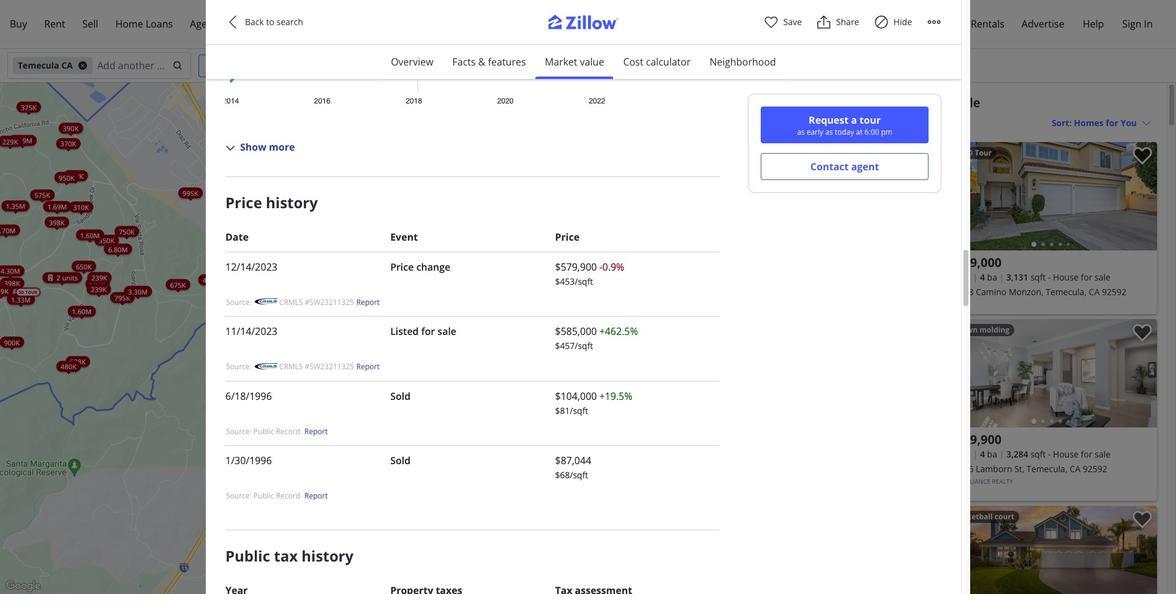 Task type: locate. For each thing, give the bounding box(es) containing it.
ba up camino
[[987, 271, 997, 283]]

3.30m link
[[124, 286, 152, 297]]

2 horizontal spatial chevron left image
[[950, 366, 965, 381]]

sold for 1/30/1996
[[390, 454, 410, 468]]

tour inside 800k 3d tour 724k
[[338, 307, 350, 312]]

1 vertical spatial temecula,
[[1027, 463, 1068, 475]]

0 vertical spatial #
[[305, 297, 310, 307]]

2 4 ba from the top
[[980, 448, 997, 460]]

0 vertical spatial crmls # sw23211325
[[279, 297, 354, 307]]

sell
[[82, 17, 98, 31]]

2 vertical spatial for
[[1081, 448, 1093, 460]]

chevron right image inside property images, use arrow keys to navigate, image 1 of 20 group
[[1136, 553, 1151, 568]]

5.70m
[[0, 225, 16, 234]]

2 units
[[57, 273, 78, 282]]

575k link
[[30, 189, 54, 200]]

1 vertical spatial 398k
[[4, 278, 20, 288]]

chevron right image
[[919, 189, 933, 204], [1136, 366, 1151, 381]]

1.50m
[[227, 201, 247, 210], [369, 253, 389, 262]]

1 bds from the top
[[956, 271, 971, 283]]

sold for 6/18/1996
[[390, 389, 410, 403]]

0 horizontal spatial chevron right image
[[919, 189, 933, 204]]

1.50m link left for
[[223, 200, 251, 211]]

398k down 4.30m link
[[4, 278, 20, 288]]

of
[[638, 586, 643, 593]]

795k
[[114, 293, 130, 302]]

0 vertical spatial save this home image
[[1133, 147, 1152, 165]]

& up tour
[[877, 94, 886, 111]]

crmls # sw23211325 down 800k 3d tour 724k
[[279, 362, 354, 372]]

2 house from the top
[[1053, 448, 1079, 460]]

remove tag image
[[78, 61, 87, 70]]

temecula, inside 34346 lamborn st, temecula, ca 92592 exit alliance realty
[[1027, 463, 1068, 475]]

change
[[416, 260, 450, 274]]

1 horizontal spatial 398k
[[49, 217, 65, 227]]

398k link down 1.69m
[[45, 216, 69, 227]]

0 horizontal spatial as
[[797, 127, 805, 137]]

link
[[373, 105, 402, 121], [459, 148, 488, 164], [452, 184, 482, 200], [372, 197, 401, 213], [470, 257, 499, 273], [436, 349, 465, 366], [398, 359, 427, 376]]

1.60m inside 480k 1.60m
[[80, 230, 100, 239]]

/sqft inside $585,000 +462.5% $457 /sqft
[[575, 340, 593, 352]]

1 vertical spatial 950k link
[[540, 257, 565, 268]]

0.9%
[[603, 260, 624, 274]]

575k
[[34, 190, 50, 199]]

1 vertical spatial sw23211325
[[310, 362, 354, 372]]

tour for 540k
[[347, 293, 359, 298]]

4 source: from the top
[[226, 491, 252, 501]]

92592 for $949,900
[[1083, 463, 1107, 475]]

bds up "34346"
[[956, 448, 971, 460]]

1 vertical spatial record
[[276, 491, 300, 501]]

chevron right image for court
[[1136, 553, 1151, 568]]

0 vertical spatial source: public record report
[[226, 426, 328, 437]]

3d for 3d tour 1.33m
[[19, 289, 24, 295]]

3,284 sqft
[[1006, 448, 1046, 460]]

825k link
[[503, 251, 527, 262]]

889k
[[534, 273, 549, 282]]

1 vertical spatial crmls
[[279, 362, 303, 372]]

bds up 45473
[[956, 271, 971, 283]]

398k down 1.69m
[[49, 217, 65, 227]]

1.69m
[[47, 202, 67, 211]]

as left early
[[797, 127, 805, 137]]

0 vertical spatial chevron right image
[[919, 189, 933, 204]]

650k up '310k'
[[68, 171, 83, 180]]

early
[[807, 127, 823, 137]]

0 vertical spatial 239k
[[91, 273, 107, 282]]

4 ba for $949,900
[[980, 448, 997, 460]]

1 vertical spatial #
[[305, 362, 310, 372]]

590k link
[[333, 300, 357, 311]]

745k
[[410, 89, 426, 98]]

2 vertical spatial 800k link
[[421, 337, 445, 348]]

2 as from the left
[[825, 127, 833, 137]]

0 vertical spatial 92592
[[1102, 286, 1126, 298]]

875k link down 919k link
[[439, 332, 464, 343]]

0 vertical spatial chevron left image
[[225, 15, 240, 29]]

0 vertical spatial 1.60m
[[80, 230, 100, 239]]

0 vertical spatial 1.50m
[[227, 201, 247, 210]]

save this home image
[[1133, 147, 1152, 165], [1133, 324, 1152, 342], [1133, 511, 1152, 529]]

search image
[[173, 61, 183, 70]]

239k link left '795k'
[[87, 284, 111, 295]]

chevron left image inside property images, use arrow keys to navigate, image 1 of 62 group
[[950, 189, 965, 204]]

1 vertical spatial 650k
[[76, 261, 92, 271]]

0 vertical spatial 398k link
[[45, 216, 69, 227]]

950k link up 889k link
[[540, 257, 565, 268]]

- inside $579,900 -0.9% $453 /sqft
[[599, 260, 603, 274]]

4 for $919,000
[[980, 271, 985, 283]]

0 horizontal spatial price
[[225, 192, 262, 212]]

1 horizontal spatial chevron left image
[[733, 189, 747, 204]]

- house for sale up 34346 lamborn st, temecula, ca 92592 link
[[1048, 448, 1111, 460]]

2 sw23211325 from the top
[[310, 362, 354, 372]]

1 vertical spatial price
[[555, 230, 580, 244]]

1 vertical spatial 4 ba
[[980, 448, 997, 460]]

1 source: from the top
[[226, 297, 252, 307]]

1 save this home image from the top
[[1133, 147, 1152, 165]]

/sqft inside $104,000 +19.5% $81 /sqft
[[570, 405, 588, 416]]

chevron right image
[[1136, 189, 1151, 204], [1136, 553, 1151, 568]]

chevron left image
[[950, 189, 965, 204], [950, 553, 965, 568]]

crmls # sw23211325 up 890k
[[279, 297, 354, 307]]

1 vertical spatial for
[[421, 325, 435, 338]]

cost
[[623, 55, 643, 69]]

/sqft down $104,000
[[570, 405, 588, 416]]

main content
[[717, 83, 1167, 594]]

1 vertical spatial 650k link
[[72, 260, 96, 271]]

you
[[273, 199, 282, 204]]

1 vertical spatial chevron left image
[[733, 189, 747, 204]]

buy link
[[1, 10, 36, 39]]

/sqft
[[575, 275, 593, 287], [575, 340, 593, 352], [570, 405, 588, 416], [570, 469, 588, 481]]

1 house from the top
[[1053, 271, 1079, 283]]

650k link up units
[[72, 260, 96, 271]]

for for $919,000
[[1081, 271, 1093, 283]]

34346
[[949, 463, 974, 475]]

1 vertical spatial bds
[[956, 448, 971, 460]]

0 horizontal spatial 1.50m
[[227, 201, 247, 210]]

0 vertical spatial temecula
[[18, 59, 59, 71]]

0 vertical spatial bds
[[956, 271, 971, 283]]

1 vertical spatial &
[[877, 94, 886, 111]]

+19.5%
[[599, 389, 632, 403]]

2 vertical spatial save this home image
[[1133, 511, 1152, 529]]

1.60m link down 310k 'link'
[[76, 229, 104, 240]]

545k
[[270, 266, 286, 275]]

temecula up results
[[729, 94, 786, 111]]

92592
[[1102, 286, 1126, 298], [1083, 463, 1107, 475]]

3d inside 3d tour 540k
[[340, 293, 346, 298]]

sale for $919,000
[[1095, 271, 1111, 283]]

1 4 ba from the top
[[980, 271, 997, 283]]

875k link up 889k link
[[507, 253, 532, 264]]

0 vertical spatial 1.60m link
[[76, 229, 104, 240]]

2 horizontal spatial price
[[555, 230, 580, 244]]

- right $579,900
[[599, 260, 603, 274]]

2 save this home image from the top
[[1133, 324, 1152, 342]]

2 sold from the top
[[390, 454, 410, 468]]

0 vertical spatial sqft
[[1031, 271, 1046, 283]]

camino
[[976, 286, 1007, 298]]

temecula, right monzon,
[[1046, 286, 1087, 298]]

sw23211325 up 724k
[[310, 297, 354, 307]]

0 horizontal spatial chevron left image
[[225, 15, 240, 29]]

search
[[277, 16, 303, 28]]

2 chevron down image from the left
[[608, 61, 618, 70]]

chevron left image inside 'property images, use arrow keys to navigate, image 1 of 14' group
[[733, 189, 747, 204]]

0 vertical spatial 950k
[[59, 173, 74, 182]]

2 chevron right image from the top
[[1136, 553, 1151, 568]]

0 vertical spatial sold
[[390, 389, 410, 403]]

temecula up 375k
[[18, 59, 59, 71]]

3d inside 3d tour 1.33m
[[19, 289, 24, 295]]

0 vertical spatial 239k link
[[87, 272, 111, 283]]

show more
[[240, 140, 295, 154]]

sale up 45473 camino monzon, temecula, ca 92592 link
[[1095, 271, 1111, 283]]

390k
[[63, 123, 79, 133]]

$81
[[555, 405, 570, 416]]

573k link
[[375, 265, 399, 276]]

crmls up 890k 'link'
[[279, 297, 303, 307]]

1 chevron right image from the top
[[1136, 189, 1151, 204]]

0 horizontal spatial temecula
[[18, 59, 59, 71]]

chevron down image left market
[[534, 61, 543, 70]]

1 vertical spatial house
[[1053, 448, 1079, 460]]

chevron left image down crown
[[950, 366, 965, 381]]

390k link
[[59, 122, 83, 133]]

0 vertical spatial temecula,
[[1046, 286, 1087, 298]]

2 bds from the top
[[956, 448, 971, 460]]

1 horizontal spatial chevron down image
[[608, 61, 618, 70]]

source: up 6/18/1996
[[226, 362, 252, 372]]

sale right 919k
[[438, 325, 456, 338]]

2 source: from the top
[[226, 362, 252, 372]]

1 4 from the top
[[980, 271, 985, 283]]

source: public record report down the "1/30/1996" on the bottom of the page
[[226, 491, 328, 501]]

chevron left image for backyard relaxation
[[733, 189, 747, 204]]

source: up 11/14/2023
[[226, 297, 252, 307]]

0 horizontal spatial 398k link
[[0, 277, 24, 288]]

239k for top the 239k link
[[91, 273, 107, 282]]

0 vertical spatial &
[[478, 55, 485, 69]]

house up 34346 lamborn st, temecula, ca 92592 link
[[1053, 448, 1079, 460]]

overview
[[391, 55, 433, 69]]

0 vertical spatial 950k link
[[54, 172, 79, 183]]

ba up lamborn
[[987, 448, 997, 460]]

950k up 1.69m link
[[59, 173, 74, 182]]

chevron left image inside property images, use arrow keys to navigate, image 1 of 55 group
[[950, 366, 965, 381]]

2 - house for sale from the top
[[1048, 448, 1111, 460]]

sale for $949,900
[[1095, 448, 1111, 460]]

- up 34346 lamborn st, temecula, ca 92592 link
[[1048, 448, 1051, 460]]

750k link
[[115, 226, 139, 237]]

3,131 sqft
[[1006, 271, 1046, 283]]

800k inside 800k 3d tour 724k
[[311, 314, 327, 323]]

price for price history
[[225, 192, 262, 212]]

/sqft down $87,044
[[570, 469, 588, 481]]

669k link
[[388, 338, 412, 349]]

31226 comotilo ct, temecula, ca 92592 image
[[727, 142, 939, 251]]

398k link down 4.30m link
[[0, 277, 24, 288]]

public
[[254, 426, 274, 437], [254, 491, 274, 501], [225, 546, 270, 566]]

as right early
[[825, 127, 833, 137]]

tour
[[860, 113, 881, 127]]

1 horizontal spatial 1.50m
[[369, 253, 389, 262]]

1 vertical spatial 398k link
[[0, 277, 24, 288]]

144 results
[[729, 116, 774, 128]]

/sqft down $579,900
[[575, 275, 593, 287]]

480k
[[61, 362, 76, 371]]

1 - house for sale from the top
[[1048, 271, 1111, 283]]

1 horizontal spatial chevron right image
[[1136, 366, 1151, 381]]

750k
[[119, 227, 135, 236]]

480k link
[[56, 361, 81, 372]]

0 vertical spatial for
[[1081, 271, 1093, 283]]

0 vertical spatial ba
[[987, 271, 997, 283]]

temecula ca real estate & homes for sale
[[729, 94, 980, 111]]

1 sold from the top
[[390, 389, 410, 403]]

724k
[[328, 312, 343, 321]]

1 vertical spatial source: public record report
[[226, 491, 328, 501]]

0 vertical spatial public
[[254, 426, 274, 437]]

temecula, down "3,284 sqft"
[[1027, 463, 1068, 475]]

save this home image for $919,000
[[1133, 147, 1152, 165]]

redfin
[[949, 300, 970, 309]]

price
[[225, 192, 262, 212], [555, 230, 580, 244], [390, 260, 414, 274]]

3 source: from the top
[[226, 426, 252, 437]]

sqft up monzon,
[[1031, 271, 1046, 283]]

239k link right units
[[87, 272, 111, 283]]

market value
[[545, 55, 604, 69]]

1 vertical spatial 950k
[[545, 258, 560, 267]]

chevron left image inside property images, use arrow keys to navigate, image 1 of 20 group
[[950, 553, 965, 568]]

229k
[[2, 136, 18, 146]]

crown molding
[[954, 325, 1010, 335]]

at
[[856, 127, 863, 137]]

sw23211325 down 724k
[[310, 362, 354, 372]]

chevron down image
[[534, 61, 543, 70], [608, 61, 618, 70]]

for up 45473 camino monzon, temecula, ca 92592 link
[[1081, 271, 1093, 283]]

temecula ca
[[18, 59, 73, 71]]

sqft for $949,900
[[1031, 448, 1046, 460]]

tour inside 3d tour 1.33m
[[25, 289, 37, 295]]

save this home image for $949,900
[[1133, 324, 1152, 342]]

2 sqft from the top
[[1031, 448, 1046, 460]]

889k link
[[529, 272, 554, 283]]

chevron left image left back
[[225, 15, 240, 29]]

2 # from the top
[[305, 362, 310, 372]]

4 down the $919,000
[[980, 271, 985, 283]]

2.99m
[[13, 136, 32, 145]]

request a tour as early as today at 6:00 pm
[[797, 113, 892, 137]]

1.60m down 695k link
[[72, 307, 91, 316]]

temecula inside the filters element
[[18, 59, 59, 71]]

# down 890k
[[305, 362, 310, 372]]

92592 inside 34346 lamborn st, temecula, ca 92592 exit alliance realty
[[1083, 463, 1107, 475]]

1 ba from the top
[[987, 271, 997, 283]]

house up 45473 camino monzon, temecula, ca 92592 link
[[1053, 271, 1079, 283]]

1 sw23211325 from the top
[[310, 297, 354, 307]]

bds
[[956, 271, 971, 283], [956, 448, 971, 460]]

509k
[[329, 83, 345, 92]]

chevron left image
[[225, 15, 240, 29], [733, 189, 747, 204], [950, 366, 965, 381]]

1 vertical spatial 4
[[980, 448, 985, 460]]

0 vertical spatial 4 ba
[[980, 271, 997, 283]]

3d inside 800k 3d tour 724k
[[332, 307, 337, 312]]

public left the tax
[[225, 546, 270, 566]]

0 horizontal spatial 398k
[[4, 278, 20, 288]]

1.50m link up 565k link
[[365, 252, 393, 263]]

map data ©2023 google
[[545, 586, 612, 593]]

92592 inside 45473 camino monzon, temecula, ca 92592 redfin
[[1102, 286, 1126, 298]]

chevron right image inside property images, use arrow keys to navigate, image 1 of 62 group
[[1136, 189, 1151, 204]]

1 vertical spatial crmls # sw23211325
[[279, 362, 354, 372]]

1.60m link down 695k link
[[68, 306, 96, 317]]

1 vertical spatial sqft
[[1031, 448, 1046, 460]]

chevron down image
[[1142, 118, 1152, 128], [225, 143, 235, 153]]

1 horizontal spatial 950k link
[[540, 257, 565, 268]]

1 vertical spatial save this home image
[[1133, 324, 1152, 342]]

1 vertical spatial 875k link
[[439, 332, 464, 343]]

950k link up 1.69m link
[[54, 172, 79, 183]]

2 4 from the top
[[980, 448, 985, 460]]

-
[[599, 260, 603, 274], [1048, 271, 1051, 283], [1048, 448, 1051, 460]]

1 vertical spatial chevron down image
[[225, 143, 235, 153]]

/sqft down $585,000
[[575, 340, 593, 352]]

800k 3d tour 724k
[[311, 307, 350, 323]]

sign in
[[1122, 17, 1153, 31]]

source: down the "1/30/1996" on the bottom of the page
[[226, 491, 252, 501]]

239k right units
[[91, 273, 107, 282]]

4 ba up lamborn
[[980, 448, 997, 460]]

0 horizontal spatial 800k link
[[307, 313, 331, 324]]

main navigation
[[0, 0, 1176, 49]]

825k
[[507, 252, 523, 261]]

1 sqft from the top
[[1031, 271, 1046, 283]]

& right facts
[[478, 55, 485, 69]]

- house for sale
[[1048, 271, 1111, 283], [1048, 448, 1111, 460]]

google
[[593, 586, 612, 593]]

- house for sale up 45473 camino monzon, temecula, ca 92592 link
[[1048, 271, 1111, 283]]

sale up 34346 lamborn st, temecula, ca 92592 link
[[1095, 448, 1111, 460]]

1.60m down 310k 'link'
[[80, 230, 100, 239]]

crmls down 890k 'link'
[[279, 362, 303, 372]]

chevron right image for tour
[[1136, 189, 1151, 204]]

1 horizontal spatial 875k
[[512, 254, 527, 263]]

875k
[[512, 254, 527, 263], [444, 333, 459, 342]]

0 vertical spatial record
[[276, 426, 300, 437]]

2 ba from the top
[[987, 448, 997, 460]]

tour inside 3d tour 540k
[[347, 293, 359, 298]]

1 vertical spatial 92592
[[1083, 463, 1107, 475]]

1.35m
[[6, 201, 25, 210]]

source: public record report up the "1/30/1996" on the bottom of the page
[[226, 426, 328, 437]]

2 chevron left image from the top
[[950, 553, 965, 568]]

1.50m left for
[[227, 201, 247, 210]]

property images, use arrow keys to navigate, image 1 of 55 group
[[944, 319, 1157, 431]]

skip link list tab list
[[381, 45, 786, 80]]

zillow logo image
[[539, 15, 637, 36]]

1 horizontal spatial 875k link
[[507, 253, 532, 264]]

573k
[[379, 266, 395, 275]]

1 chevron left image from the top
[[950, 189, 965, 204]]

1 vertical spatial temecula
[[729, 94, 786, 111]]

main content containing temecula ca real estate & homes for sale
[[717, 83, 1167, 594]]

1.50m up 565k link
[[369, 253, 389, 262]]

sw23211325
[[310, 297, 354, 307], [310, 362, 354, 372]]

public down the "1/30/1996" on the bottom of the page
[[254, 491, 274, 501]]

2 source: public record report from the top
[[226, 491, 328, 501]]

sqft up 34346 lamborn st, temecula, ca 92592 link
[[1031, 448, 1046, 460]]

900k
[[4, 337, 20, 346]]

for up 34346 lamborn st, temecula, ca 92592 link
[[1081, 448, 1093, 460]]

report
[[356, 297, 380, 307], [356, 362, 380, 372], [304, 426, 328, 437], [304, 491, 328, 501]]

1.86m link
[[480, 99, 508, 110]]

- up 45473 camino monzon, temecula, ca 92592 link
[[1048, 271, 1051, 283]]

0 vertical spatial 790k link
[[440, 373, 464, 384]]

chevron right image inside 'property images, use arrow keys to navigate, image 1 of 14' group
[[919, 189, 933, 204]]

34346 lamborn st, temecula, ca 92592 exit alliance realty
[[949, 463, 1107, 486]]

chevron left image for basketball court
[[950, 553, 965, 568]]

650k link up '310k'
[[63, 170, 88, 181]]

800k inside for you 800k
[[260, 204, 276, 213]]

chevron left image down the backyard
[[733, 189, 747, 204]]

chevron left image down 3d tour
[[950, 189, 965, 204]]

save this home button
[[905, 142, 939, 176], [1123, 142, 1157, 176], [1123, 319, 1157, 353], [1123, 506, 1157, 540]]

chevron left image down basketball
[[950, 553, 965, 568]]

0 horizontal spatial 875k
[[444, 333, 459, 342]]

4 down $949,900
[[980, 448, 985, 460]]

0 vertical spatial price
[[225, 192, 262, 212]]

agent
[[190, 17, 216, 31]]

1 horizontal spatial as
[[825, 127, 833, 137]]

0 vertical spatial 875k link
[[507, 253, 532, 264]]

sell link
[[74, 10, 107, 39]]

chevron down image left cost on the right top of page
[[608, 61, 618, 70]]

temecula, inside 45473 camino monzon, temecula, ca 92592 redfin
[[1046, 286, 1087, 298]]

675k
[[170, 280, 186, 289]]

4 ba up camino
[[980, 271, 997, 283]]

# up 890k
[[305, 297, 310, 307]]

public up the "1/30/1996" on the bottom of the page
[[254, 426, 274, 437]]

0 vertical spatial chevron right image
[[1136, 189, 1151, 204]]

for down 785k
[[421, 325, 435, 338]]

chevron right image inside property images, use arrow keys to navigate, image 1 of 55 group
[[1136, 366, 1151, 381]]

0 horizontal spatial chevron down image
[[534, 61, 543, 70]]

45473
[[949, 286, 974, 298]]

950k up 889k link
[[545, 258, 560, 267]]

temecula for temecula ca
[[18, 59, 59, 71]]

0 vertical spatial 4
[[980, 271, 985, 283]]

1 vertical spatial sold
[[390, 454, 410, 468]]

1 horizontal spatial 398k link
[[45, 216, 69, 227]]

calculator
[[646, 55, 691, 69]]

1 horizontal spatial price
[[390, 260, 414, 274]]

listed
[[390, 325, 419, 338]]

1 source: public record report from the top
[[226, 426, 328, 437]]

4 ba for $919,000
[[980, 271, 997, 283]]

1.60m link
[[76, 229, 104, 240], [68, 306, 96, 317]]

today
[[835, 127, 854, 137]]

3d tour
[[961, 148, 992, 158]]

239k left 795k link
[[91, 284, 107, 294]]

650k up units
[[76, 261, 92, 271]]

back
[[245, 16, 264, 28]]

terms of use link
[[619, 586, 655, 593]]

0 vertical spatial 1.50m link
[[223, 200, 251, 211]]

source: up the "1/30/1996" on the bottom of the page
[[226, 426, 252, 437]]

&
[[478, 55, 485, 69], [877, 94, 886, 111]]

0 vertical spatial sw23211325
[[310, 297, 354, 307]]



Task type: describe. For each thing, give the bounding box(es) containing it.
overview button
[[381, 45, 443, 79]]

ca inside the filters element
[[61, 59, 73, 71]]

show
[[240, 140, 266, 154]]

rent link
[[36, 10, 74, 39]]

google image
[[3, 578, 43, 594]]

basketball court
[[954, 512, 1014, 522]]

share image
[[817, 15, 831, 29]]

1 vertical spatial 1.50m
[[369, 253, 389, 262]]

310k
[[73, 202, 89, 211]]

save this home image
[[915, 147, 934, 165]]

sign in link
[[1114, 10, 1161, 39]]

event
[[390, 230, 418, 244]]

boundary
[[581, 99, 623, 110]]

9.50m link
[[672, 250, 700, 261]]

1.80m
[[372, 251, 391, 260]]

43822 butternut dr, temecula, ca 92592 image
[[944, 506, 1157, 594]]

- house for sale for $919,000
[[1048, 271, 1111, 283]]

1 crmls # sw23211325 from the top
[[279, 297, 354, 307]]

estate
[[837, 94, 874, 111]]

house for $919,000
[[1053, 271, 1079, 283]]

1 vertical spatial 790k
[[432, 434, 448, 443]]

1 horizontal spatial &
[[877, 94, 886, 111]]

results
[[746, 116, 774, 128]]

1 # from the top
[[305, 297, 310, 307]]

45473 camino monzon, temecula, ca 92592 link
[[949, 285, 1152, 300]]

1 vertical spatial 1.50m link
[[365, 252, 393, 263]]

backyard relaxation
[[736, 148, 810, 158]]

for you 800k
[[260, 199, 282, 213]]

1 horizontal spatial 950k
[[545, 258, 560, 267]]

350k
[[99, 235, 114, 245]]

3d tour 1.33m
[[11, 289, 37, 304]]

share
[[836, 16, 859, 28]]

home loans
[[115, 17, 173, 31]]

1 as from the left
[[797, 127, 805, 137]]

property images, use arrow keys to navigate, image 1 of 20 group
[[944, 506, 1157, 594]]

price for price
[[555, 230, 580, 244]]

terms of use
[[619, 586, 655, 593]]

4.30m link
[[0, 265, 24, 276]]

more image
[[927, 15, 942, 29]]

1.35m link
[[1, 200, 29, 211]]

property images, use arrow keys to navigate, image 1 of 62 group
[[944, 142, 1157, 254]]

$104,000 +19.5% $81 /sqft
[[555, 389, 632, 416]]

0 vertical spatial chevron down image
[[1142, 118, 1152, 128]]

price for price change
[[390, 260, 414, 274]]

1 vertical spatial 239k link
[[87, 284, 111, 295]]

& inside button
[[478, 55, 485, 69]]

1 vertical spatial sale
[[438, 325, 456, 338]]

1.33m
[[11, 294, 31, 304]]

528k link
[[66, 356, 90, 367]]

1 vertical spatial 875k
[[444, 333, 459, 342]]

1 record from the top
[[276, 426, 300, 437]]

back to search
[[245, 16, 303, 28]]

4 for $949,900
[[980, 448, 985, 460]]

house for $949,900
[[1053, 448, 1079, 460]]

sqft for $919,000
[[1031, 271, 1046, 283]]

more
[[269, 140, 295, 154]]

34346 lamborn st, temecula, ca 92592 image
[[944, 319, 1157, 428]]

/sqft inside $579,900 -0.9% $453 /sqft
[[575, 275, 593, 287]]

1 chevron down image from the left
[[534, 61, 543, 70]]

tour for 1.33m
[[25, 289, 37, 295]]

780k link
[[286, 193, 311, 204]]

chevron right image for relaxation
[[919, 189, 933, 204]]

price change
[[390, 260, 450, 274]]

ca inside 34346 lamborn st, temecula, ca 92592 exit alliance realty
[[1070, 463, 1081, 475]]

date
[[225, 230, 249, 244]]

0 vertical spatial history
[[266, 192, 318, 212]]

property images, use arrow keys to navigate, image 1 of 14 group
[[727, 142, 939, 251]]

3d for 3d tour 540k
[[340, 293, 346, 298]]

2 record from the top
[[276, 491, 300, 501]]

rentals
[[971, 17, 1005, 31]]

695k
[[90, 279, 105, 288]]

temecula, for $919,000
[[1046, 286, 1087, 298]]

0 horizontal spatial 950k
[[59, 173, 74, 182]]

for
[[263, 199, 272, 204]]

745k link
[[406, 88, 430, 99]]

temecula for temecula ca real estate & homes for sale
[[729, 94, 786, 111]]

1.86m
[[484, 100, 503, 109]]

facts & features
[[452, 55, 526, 69]]

239k for bottom the 239k link
[[91, 284, 107, 294]]

485k
[[232, 168, 248, 177]]

chevron right image for molding
[[1136, 366, 1151, 381]]

data
[[559, 586, 571, 593]]

560k
[[497, 248, 513, 257]]

price history
[[225, 192, 318, 212]]

hide
[[894, 16, 912, 28]]

2
[[57, 273, 60, 282]]

590k
[[337, 301, 353, 310]]

3d for 3d tour
[[963, 148, 973, 158]]

ca inside 45473 camino monzon, temecula, ca 92592 redfin
[[1089, 286, 1100, 298]]

remove boundary
[[544, 99, 623, 110]]

3 save this home image from the top
[[1133, 511, 1152, 529]]

finder
[[219, 17, 246, 31]]

890k
[[305, 308, 320, 318]]

0 horizontal spatial chevron down image
[[225, 143, 235, 153]]

2 vertical spatial public
[[225, 546, 270, 566]]

chevron left image for 3d tour
[[950, 189, 965, 204]]

home
[[115, 17, 143, 31]]

1 vertical spatial 800k link
[[307, 313, 331, 324]]

home loans link
[[107, 10, 181, 39]]

exit
[[949, 477, 961, 486]]

filters element
[[0, 49, 1176, 83]]

ba for $949,900
[[987, 448, 997, 460]]

1m
[[583, 81, 593, 90]]

heart image
[[764, 15, 778, 29]]

ba for $919,000
[[987, 271, 997, 283]]

0 vertical spatial 398k
[[49, 217, 65, 227]]

1 vertical spatial public
[[254, 491, 274, 501]]

1 vertical spatial 1.60m
[[72, 307, 91, 316]]

229k link
[[0, 135, 22, 146]]

map region
[[0, 1, 828, 594]]

/sqft inside $87,044 $68 /sqft
[[570, 469, 588, 481]]

bds for $919,000
[[956, 271, 971, 283]]

0 vertical spatial 650k link
[[63, 170, 88, 181]]

0 vertical spatial 650k
[[68, 171, 83, 180]]

- for $919,000
[[1048, 271, 1051, 283]]

92592 for $919,000
[[1102, 286, 1126, 298]]

1 vertical spatial 1.60m link
[[68, 306, 96, 317]]

850k link
[[386, 162, 415, 178]]

bds for $949,900
[[956, 448, 971, 460]]

540k
[[336, 298, 352, 307]]

for for $949,900
[[1081, 448, 1093, 460]]

cost calculator button
[[613, 45, 700, 79]]

$104,000
[[555, 389, 597, 403]]

tour
[[975, 148, 992, 158]]

- house for sale for $949,900
[[1048, 448, 1111, 460]]

help
[[1083, 17, 1104, 31]]

homes
[[889, 94, 930, 111]]

0 vertical spatial 800k link
[[395, 230, 420, 241]]

temecula, for $949,900
[[1027, 463, 1068, 475]]

units
[[62, 273, 78, 282]]

1 vertical spatial history
[[302, 546, 354, 566]]

383k
[[242, 138, 258, 147]]

5.70m link
[[0, 224, 20, 235]]

1 crmls from the top
[[279, 297, 303, 307]]

- for $949,900
[[1048, 448, 1051, 460]]

manage
[[932, 17, 968, 31]]

real
[[808, 94, 834, 111]]

780k
[[291, 194, 306, 203]]

hide image
[[874, 15, 889, 29]]

45473 camino monzon, temecula, ca 92592 image
[[944, 142, 1157, 251]]

2 crmls # sw23211325 from the top
[[279, 362, 354, 372]]

0 horizontal spatial 875k link
[[439, 332, 464, 343]]

1 vertical spatial 790k link
[[428, 427, 457, 444]]

use
[[645, 586, 655, 593]]

chevron left image for crown molding
[[950, 366, 965, 381]]

2 horizontal spatial 800k link
[[421, 337, 445, 348]]

375k link
[[17, 101, 41, 112]]

2 crmls from the top
[[279, 362, 303, 372]]

clear field image
[[171, 61, 181, 70]]

remove boundary button
[[533, 92, 647, 117]]

735k link
[[235, 193, 259, 204]]

$585,000 +462.5% $457 /sqft
[[555, 325, 638, 352]]

sign
[[1122, 17, 1142, 31]]

save
[[783, 16, 802, 28]]

contact agent
[[810, 160, 879, 173]]

485k link
[[228, 167, 252, 178]]

430k link
[[416, 434, 440, 445]]

850k
[[391, 168, 406, 177]]

0 vertical spatial 790k
[[444, 373, 460, 383]]

12/14/2023
[[225, 260, 277, 274]]

agent finder link
[[181, 10, 255, 39]]

3d tour 540k
[[336, 293, 359, 307]]

835k link
[[317, 94, 342, 105]]

0 horizontal spatial 1.50m link
[[223, 200, 251, 211]]



Task type: vqa. For each thing, say whether or not it's contained in the screenshot.
'Advertisement' element
no



